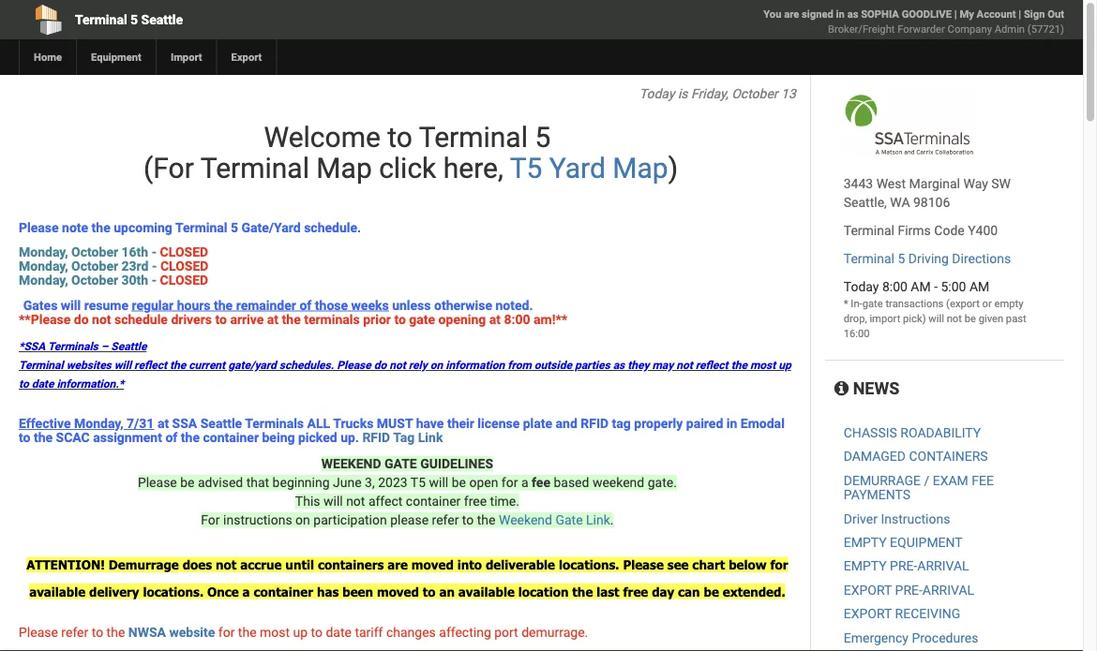 Task type: locate. For each thing, give the bounding box(es) containing it.
1 horizontal spatial link
[[586, 513, 610, 529]]

in right the signed
[[836, 8, 845, 20]]

today for today                                                                                                                                                                                                                                                                                                                                                                                                                                                                                                                                                                                                                                                                                                           8:00 am - 5:00 am * in-gate transactions (export or empty drop, import pick) will not be given past 16:00
[[844, 279, 879, 294]]

available down attention!
[[29, 584, 86, 600]]

please refer to the nwsa website for the most up to date tariff changes affecting port demurrage.
[[19, 626, 588, 641]]

seattle inside at ssa seattle terminals all trucks must have their license plate and rfid tag properly paired in emodal to the scac assignment of the container being picked up.
[[200, 416, 242, 432]]

not up once at the bottom left
[[216, 558, 237, 573]]

0 vertical spatial container
[[203, 431, 259, 446]]

not
[[92, 312, 111, 328], [947, 313, 962, 325], [389, 359, 406, 372], [676, 359, 693, 372], [346, 494, 365, 510], [216, 558, 237, 573]]

0 horizontal spatial locations.
[[143, 584, 204, 600]]

on right rely
[[430, 359, 443, 372]]

| left my
[[954, 8, 957, 20]]

to down *ssa
[[19, 378, 29, 391]]

to inside welcome to terminal 5 (for terminal map click here, t5 yard map )
[[388, 121, 413, 154]]

1 horizontal spatial terminals
[[245, 416, 304, 432]]

container down "until"
[[254, 584, 313, 600]]

1 vertical spatial free
[[623, 584, 648, 600]]

please inside *ssa terminals – seattle terminal websites will reflect the current gate/yard schedules. please do not rely on information from outside parties as they may not reflect the most up to date information.*
[[337, 359, 371, 372]]

1 vertical spatial 8:00
[[504, 312, 530, 328]]

1 am from the left
[[911, 279, 931, 294]]

today left 'is'
[[639, 86, 675, 101]]

container up "advised"
[[203, 431, 259, 446]]

for right below
[[770, 558, 788, 573]]

will inside 'gates will resume regular hours the remainder of those weeks unless otherwise noted. **please do not schedule drivers to arrive at the terminals prior to gate opening at 8:00 am!**'
[[61, 298, 81, 313]]

1 vertical spatial are
[[388, 558, 408, 573]]

- right 23rd
[[152, 259, 157, 274]]

free down open
[[464, 494, 487, 510]]

seattle up 'import' link
[[141, 12, 183, 27]]

news
[[849, 379, 900, 399]]

for right website
[[218, 626, 235, 641]]

reflect right may on the bottom right
[[696, 359, 728, 372]]

to left scac
[[19, 431, 30, 446]]

are inside attention! demurrage does not accrue until containers are moved into deliverable locations. please see chart below for available delivery locations. once a container has been moved to an available location the last free day can be extended.
[[388, 558, 408, 573]]

will right pick)
[[929, 313, 944, 325]]

0 horizontal spatial most
[[260, 626, 290, 641]]

date left tariff
[[326, 626, 352, 641]]

empty down driver
[[844, 535, 887, 551]]

1 vertical spatial do
[[374, 359, 387, 372]]

for
[[201, 513, 220, 529]]

1 horizontal spatial date
[[326, 626, 352, 641]]

outside
[[534, 359, 572, 372]]

- inside today                                                                                                                                                                                                                                                                                                                                                                                                                                                                                                                                                                                                                                                                                                           8:00 am - 5:00 am * in-gate transactions (export or empty drop, import pick) will not be given past 16:00
[[934, 279, 938, 294]]

–
[[101, 340, 108, 353]]

that
[[246, 476, 269, 491]]

link right gate
[[586, 513, 610, 529]]

seattle right –
[[111, 340, 147, 353]]

0 horizontal spatial as
[[613, 359, 625, 372]]

not inside 'gates will resume regular hours the remainder of those weeks unless otherwise noted. **please do not schedule drivers to arrive at the terminals prior to gate opening at 8:00 am!**'
[[92, 312, 111, 328]]

seattle,
[[844, 195, 887, 210]]

0 vertical spatial on
[[430, 359, 443, 372]]

| left 'sign'
[[1019, 8, 1021, 20]]

1 horizontal spatial gate
[[862, 298, 883, 310]]

8:00 inside 'gates will resume regular hours the remainder of those weeks unless otherwise noted. **please do not schedule drivers to arrive at the terminals prior to gate opening at 8:00 am!**'
[[504, 312, 530, 328]]

am up or
[[970, 279, 990, 294]]

0 horizontal spatial 8:00
[[504, 312, 530, 328]]

see
[[668, 558, 689, 573]]

1 horizontal spatial for
[[502, 476, 518, 491]]

deliverable
[[486, 558, 555, 573]]

not right may on the bottom right
[[676, 359, 693, 372]]

today up in-
[[844, 279, 879, 294]]

map right yard
[[613, 151, 668, 185]]

3443
[[844, 176, 873, 191]]

0 vertical spatial date
[[32, 378, 54, 391]]

october left 23rd
[[71, 259, 118, 274]]

terminal inside terminal 5 seattle link
[[75, 12, 127, 27]]

nwsa
[[128, 626, 166, 641]]

1 vertical spatial terminals
[[245, 416, 304, 432]]

terminals inside at ssa seattle terminals all trucks must have their license plate and rfid tag properly paired in emodal to the scac assignment of the container being picked up.
[[245, 416, 304, 432]]

terminal inside *ssa terminals – seattle terminal websites will reflect the current gate/yard schedules. please do not rely on information from outside parties as they may not reflect the most up to date information.*
[[19, 359, 63, 372]]

of left those on the top left
[[300, 298, 312, 313]]

information
[[446, 359, 505, 372]]

at right arrive
[[267, 312, 279, 328]]

for
[[502, 476, 518, 491], [770, 558, 788, 573], [218, 626, 235, 641]]

1 vertical spatial seattle
[[111, 340, 147, 353]]

0 horizontal spatial |
[[954, 8, 957, 20]]

0 vertical spatial up
[[779, 359, 791, 372]]

*
[[844, 298, 848, 310]]

as inside *ssa terminals – seattle terminal websites will reflect the current gate/yard schedules. please do not rely on information from outside parties as they may not reflect the most up to date information.*
[[613, 359, 625, 372]]

1 horizontal spatial do
[[374, 359, 387, 372]]

2 horizontal spatial for
[[770, 558, 788, 573]]

seattle inside terminal 5 seattle link
[[141, 12, 183, 27]]

do inside 'gates will resume regular hours the remainder of those weeks unless otherwise noted. **please do not schedule drivers to arrive at the terminals prior to gate opening at 8:00 am!**'
[[74, 312, 89, 328]]

0 horizontal spatial available
[[29, 584, 86, 600]]

do right **please
[[74, 312, 89, 328]]

1 vertical spatial for
[[770, 558, 788, 573]]

date down *ssa
[[32, 378, 54, 391]]

(57721)
[[1028, 23, 1064, 35]]

open
[[469, 476, 498, 491]]

1 vertical spatial link
[[586, 513, 610, 529]]

1 export from the top
[[844, 583, 892, 598]]

1 horizontal spatial today
[[844, 279, 879, 294]]

refer down attention!
[[61, 626, 88, 641]]

do left rely
[[374, 359, 387, 372]]

be inside today                                                                                                                                                                                                                                                                                                                                                                                                                                                                                                                                                                                                                                                                                                           8:00 am - 5:00 am * in-gate transactions (export or empty drop, import pick) will not be given past 16:00
[[965, 313, 976, 325]]

based
[[554, 476, 589, 491]]

not up participation
[[346, 494, 365, 510]]

gate left opening
[[409, 312, 435, 328]]

|
[[954, 8, 957, 20], [1019, 8, 1021, 20]]

1 closed from the top
[[160, 244, 208, 260]]

signed
[[802, 8, 834, 20]]

changes
[[386, 626, 436, 641]]

0 horizontal spatial terminals
[[48, 340, 98, 353]]

time.
[[490, 494, 519, 510]]

0 vertical spatial today
[[639, 86, 675, 101]]

affecting
[[439, 626, 491, 641]]

0 vertical spatial seattle
[[141, 12, 183, 27]]

import
[[870, 313, 901, 325]]

today inside today                                                                                                                                                                                                                                                                                                                                                                                                                                                                                                                                                                                                                                                                                                           8:00 am - 5:00 am * in-gate transactions (export or empty drop, import pick) will not be given past 16:00
[[844, 279, 879, 294]]

rfid left tag
[[581, 416, 609, 432]]

driver instructions link
[[844, 511, 950, 527]]

0 vertical spatial in
[[836, 8, 845, 20]]

are down please on the left bottom
[[388, 558, 408, 573]]

please up day
[[623, 558, 664, 573]]

1 vertical spatial in
[[727, 416, 737, 432]]

rely
[[409, 359, 427, 372]]

0 horizontal spatial of
[[165, 431, 178, 446]]

0 horizontal spatial free
[[464, 494, 487, 510]]

terminal 5 driving directions
[[844, 251, 1011, 266]]

1 horizontal spatial up
[[779, 359, 791, 372]]

the down the time.
[[477, 513, 496, 529]]

please left note
[[19, 220, 59, 236]]

are inside you are signed in as sophia goodlive | my account | sign out broker/freight forwarder company admin (57721)
[[784, 8, 799, 20]]

damaged
[[844, 449, 906, 465]]

terminals inside *ssa terminals – seattle terminal websites will reflect the current gate/yard schedules. please do not rely on information from outside parties as they may not reflect the most up to date information.*
[[48, 340, 98, 353]]

not up –
[[92, 312, 111, 328]]

1 horizontal spatial am
[[970, 279, 990, 294]]

2 vertical spatial for
[[218, 626, 235, 641]]

free inside weekend gate guidelines please be advised that beginning june 3, 2023 t5 will be open for a fee based weekend gate. this will not affect container free time. for instructions on participation please refer to the weekend gate link .
[[464, 494, 487, 510]]

empty
[[995, 298, 1024, 310]]

1 horizontal spatial t5
[[510, 151, 542, 185]]

- left 5:00
[[934, 279, 938, 294]]

0 vertical spatial t5
[[510, 151, 542, 185]]

1 vertical spatial of
[[165, 431, 178, 446]]

1 empty from the top
[[844, 535, 887, 551]]

-
[[152, 244, 157, 260], [152, 259, 157, 274], [152, 273, 157, 289], [934, 279, 938, 294]]

a inside weekend gate guidelines please be advised that beginning june 3, 2023 t5 will be open for a fee based weekend gate. this will not affect container free time. for instructions on participation please refer to the weekend gate link .
[[521, 476, 528, 491]]

at ssa seattle terminals all trucks must have their license plate and rfid tag properly paired in emodal to the scac assignment of the container being picked up.
[[19, 416, 785, 446]]

1 horizontal spatial map
[[613, 151, 668, 185]]

at
[[267, 312, 279, 328], [489, 312, 501, 328], [157, 416, 169, 432]]

1 horizontal spatial a
[[521, 476, 528, 491]]

please down assignment on the bottom left
[[138, 476, 177, 491]]

for inside attention! demurrage does not accrue until containers are moved into deliverable locations. please see chart below for available delivery locations. once a container has been moved to an available location the last free day can be extended.
[[770, 558, 788, 573]]

for up the time.
[[502, 476, 518, 491]]

8:00 left am!**
[[504, 312, 530, 328]]

t5 left yard
[[510, 151, 542, 185]]

the inside attention! demurrage does not accrue until containers are moved into deliverable locations. please see chart below for available delivery locations. once a container has been moved to an available location the last free day can be extended.
[[572, 584, 593, 600]]

be down (export
[[965, 313, 976, 325]]

october left 13
[[732, 86, 778, 101]]

a right once at the bottom left
[[243, 584, 250, 600]]

weekend gate guidelines please be advised that beginning june 3, 2023 t5 will be open for a fee based weekend gate. this will not affect container free time. for instructions on participation please refer to the weekend gate link .
[[138, 457, 677, 529]]

directions
[[952, 251, 1011, 266]]

rfid tag link
[[362, 431, 446, 446]]

on down this
[[296, 513, 310, 529]]

do
[[74, 312, 89, 328], [374, 359, 387, 372]]

0 vertical spatial empty
[[844, 535, 887, 551]]

websites
[[66, 359, 111, 372]]

moved
[[412, 558, 454, 573], [377, 584, 419, 600]]

at left ssa
[[157, 416, 169, 432]]

not left rely
[[389, 359, 406, 372]]

**please
[[19, 312, 71, 328]]

the left last
[[572, 584, 593, 600]]

export up export receiving link
[[844, 583, 892, 598]]

rfid right up.
[[362, 431, 390, 446]]

0 horizontal spatial do
[[74, 312, 89, 328]]

you are signed in as sophia goodlive | my account | sign out broker/freight forwarder company admin (57721)
[[764, 8, 1064, 35]]

in inside you are signed in as sophia goodlive | my account | sign out broker/freight forwarder company admin (57721)
[[836, 8, 845, 20]]

advised
[[198, 476, 243, 491]]

the right note
[[92, 220, 110, 236]]

container inside weekend gate guidelines please be advised that beginning june 3, 2023 t5 will be open for a fee based weekend gate. this will not affect container free time. for instructions on participation please refer to the weekend gate link .
[[406, 494, 461, 510]]

will right "gates"
[[61, 298, 81, 313]]

moved right been
[[377, 584, 419, 600]]

schedules.
[[279, 359, 334, 372]]

1 vertical spatial a
[[243, 584, 250, 600]]

container up please on the left bottom
[[406, 494, 461, 510]]

- right 16th
[[152, 244, 157, 260]]

0 vertical spatial pre-
[[890, 559, 918, 575]]

1 vertical spatial export
[[844, 607, 892, 622]]

2 am from the left
[[970, 279, 990, 294]]

closed
[[160, 244, 208, 260], [160, 259, 209, 274], [160, 273, 208, 289]]

map
[[316, 151, 372, 185], [613, 151, 668, 185]]

1 horizontal spatial free
[[623, 584, 648, 600]]

0 vertical spatial refer
[[432, 513, 459, 529]]

0 vertical spatial locations.
[[559, 558, 619, 573]]

0 horizontal spatial t5
[[411, 476, 426, 491]]

link right tag
[[418, 431, 443, 446]]

1 vertical spatial empty
[[844, 559, 887, 575]]

terminals left "all"
[[245, 416, 304, 432]]

attention! demurrage does not accrue until containers are moved into deliverable locations. please see chart below for available delivery locations. once a container has been moved to an available location the last free day can be extended.
[[26, 558, 788, 600]]

2 | from the left
[[1019, 8, 1021, 20]]

1 horizontal spatial most
[[750, 359, 776, 372]]

available down "into"
[[458, 584, 515, 600]]

2 export from the top
[[844, 607, 892, 622]]

to right prior
[[394, 312, 406, 328]]

to inside at ssa seattle terminals all trucks must have their license plate and rfid tag properly paired in emodal to the scac assignment of the container being picked up.
[[19, 431, 30, 446]]

1 horizontal spatial reflect
[[696, 359, 728, 372]]

most
[[750, 359, 776, 372], [260, 626, 290, 641]]

free
[[464, 494, 487, 510], [623, 584, 648, 600]]

ssa
[[172, 416, 197, 432]]

firms
[[898, 223, 931, 238]]

2 closed from the top
[[160, 259, 209, 274]]

terminals
[[48, 340, 98, 353], [245, 416, 304, 432]]

1 horizontal spatial are
[[784, 8, 799, 20]]

please note the upcoming terminal 5 gate/yard schedule. monday, october 16th - closed monday, october 23rd - closed monday, october 30th - closed
[[19, 220, 361, 289]]

to right welcome
[[388, 121, 413, 154]]

t5 right 2023
[[411, 476, 426, 491]]

0 horizontal spatial reflect
[[134, 359, 167, 372]]

0 vertical spatial do
[[74, 312, 89, 328]]

0 horizontal spatial in
[[727, 416, 737, 432]]

seattle for terminal
[[141, 12, 183, 27]]

2 vertical spatial container
[[254, 584, 313, 600]]

1 vertical spatial gate
[[409, 312, 435, 328]]

most down accrue
[[260, 626, 290, 641]]

of right 7/31
[[165, 431, 178, 446]]

please right schedules.
[[337, 359, 371, 372]]

1 horizontal spatial on
[[430, 359, 443, 372]]

sign
[[1024, 8, 1045, 20]]

0 vertical spatial gate
[[862, 298, 883, 310]]

5 inside welcome to terminal 5 (for terminal map click here, t5 yard map )
[[535, 121, 551, 154]]

you
[[764, 8, 782, 20]]

to down open
[[462, 513, 474, 529]]

pre- down empty pre-arrival link
[[895, 583, 923, 598]]

0 horizontal spatial gate
[[409, 312, 435, 328]]

of
[[300, 298, 312, 313], [165, 431, 178, 446]]

weekend
[[593, 476, 645, 491]]

in right paired
[[727, 416, 737, 432]]

0 horizontal spatial am
[[911, 279, 931, 294]]

1 vertical spatial on
[[296, 513, 310, 529]]

0 horizontal spatial a
[[243, 584, 250, 600]]

today for today is friday, october 13
[[639, 86, 675, 101]]

locations. up last
[[559, 558, 619, 573]]

not down (export
[[947, 313, 962, 325]]

pre- down empty equipment link
[[890, 559, 918, 575]]

up up emodal
[[779, 359, 791, 372]]

0 vertical spatial of
[[300, 298, 312, 313]]

1 vertical spatial today
[[844, 279, 879, 294]]

1 horizontal spatial refer
[[432, 513, 459, 529]]

2023
[[378, 476, 408, 491]]

5 right here,
[[535, 121, 551, 154]]

arrival
[[918, 559, 969, 575], [923, 583, 974, 598]]

1 horizontal spatial 8:00
[[882, 279, 908, 294]]

below
[[729, 558, 767, 573]]

1 horizontal spatial as
[[847, 8, 859, 20]]

2 map from the left
[[613, 151, 668, 185]]

1 available from the left
[[29, 584, 86, 600]]

to left an
[[423, 584, 436, 600]]

equipment
[[890, 535, 963, 551]]

will right websites
[[114, 359, 131, 372]]

drivers
[[171, 312, 212, 328]]

1 vertical spatial up
[[293, 626, 308, 641]]

locations.
[[559, 558, 619, 573], [143, 584, 204, 600]]

7/31
[[127, 416, 154, 432]]

0 vertical spatial 8:00
[[882, 279, 908, 294]]

arrival up receiving
[[923, 583, 974, 598]]

0 vertical spatial terminals
[[48, 340, 98, 353]]

2 horizontal spatial at
[[489, 312, 501, 328]]

0 vertical spatial as
[[847, 8, 859, 20]]

empty down empty equipment link
[[844, 559, 887, 575]]

0 horizontal spatial map
[[316, 151, 372, 185]]

is
[[678, 86, 688, 101]]

containers
[[909, 449, 988, 465]]

0 horizontal spatial date
[[32, 378, 54, 391]]

seattle for at
[[200, 416, 242, 432]]

seattle
[[141, 12, 183, 27], [111, 340, 147, 353], [200, 416, 242, 432]]

chassis roadability damaged containers demurrage / exam fee payments driver instructions empty equipment empty pre-arrival export pre-arrival export receiving emergency procedures
[[844, 426, 994, 646]]

moved up an
[[412, 558, 454, 573]]

as up broker/freight on the top of page
[[847, 8, 859, 20]]

monday,
[[19, 244, 68, 260], [19, 259, 68, 274], [19, 273, 68, 289], [74, 416, 123, 432]]

0 horizontal spatial rfid
[[362, 431, 390, 446]]

most up emodal
[[750, 359, 776, 372]]

0 vertical spatial moved
[[412, 558, 454, 573]]

1 vertical spatial refer
[[61, 626, 88, 641]]

0 horizontal spatial on
[[296, 513, 310, 529]]

a inside attention! demurrage does not accrue until containers are moved into deliverable locations. please see chart below for available delivery locations. once a container has been moved to an available location the last free day can be extended.
[[243, 584, 250, 600]]

in-
[[851, 298, 862, 310]]

1 horizontal spatial at
[[267, 312, 279, 328]]

gate
[[556, 513, 583, 529]]

t5 inside welcome to terminal 5 (for terminal map click here, t5 yard map )
[[510, 151, 542, 185]]

june
[[333, 476, 362, 491]]

weekend gate link link
[[499, 513, 610, 529]]

click
[[379, 151, 436, 185]]

0 horizontal spatial refer
[[61, 626, 88, 641]]

reflect down schedule
[[134, 359, 167, 372]]

5:00
[[941, 279, 966, 294]]

1 vertical spatial as
[[613, 359, 625, 372]]

1 horizontal spatial rfid
[[581, 416, 609, 432]]

0 vertical spatial most
[[750, 359, 776, 372]]

1 vertical spatial moved
[[377, 584, 419, 600]]

to inside attention! demurrage does not accrue until containers are moved into deliverable locations. please see chart below for available delivery locations. once a container has been moved to an available location the last free day can be extended.
[[423, 584, 436, 600]]

0 horizontal spatial are
[[388, 558, 408, 573]]

a left fee
[[521, 476, 528, 491]]

my
[[960, 8, 974, 20]]

1 vertical spatial container
[[406, 494, 461, 510]]

up
[[779, 359, 791, 372], [293, 626, 308, 641]]

2 vertical spatial seattle
[[200, 416, 242, 432]]

1 horizontal spatial of
[[300, 298, 312, 313]]

please
[[19, 220, 59, 236], [337, 359, 371, 372], [138, 476, 177, 491], [623, 558, 664, 573], [19, 626, 58, 641]]

0 vertical spatial free
[[464, 494, 487, 510]]

empty pre-arrival link
[[844, 559, 969, 575]]

0 horizontal spatial for
[[218, 626, 235, 641]]



Task type: vqa. For each thing, say whether or not it's contained in the screenshot.
Tideworks to the right
no



Task type: describe. For each thing, give the bounding box(es) containing it.
the down once at the bottom left
[[238, 626, 257, 641]]

does
[[183, 558, 212, 573]]

to inside weekend gate guidelines please be advised that beginning june 3, 2023 t5 will be open for a fee based weekend gate. this will not affect container free time. for instructions on participation please refer to the weekend gate link .
[[462, 513, 474, 529]]

driving
[[909, 251, 949, 266]]

will inside *ssa terminals – seattle terminal websites will reflect the current gate/yard schedules. please do not rely on information from outside parties as they may not reflect the most up to date information.*
[[114, 359, 131, 372]]

prior
[[363, 312, 391, 328]]

friday,
[[691, 86, 728, 101]]

october up resume on the top of page
[[71, 273, 118, 289]]

3 closed from the top
[[160, 273, 208, 289]]

gates will resume regular hours the remainder of those weeks unless otherwise noted. **please do not schedule drivers to arrive at the terminals prior to gate opening at 8:00 am!**
[[19, 298, 568, 328]]

tag
[[612, 416, 631, 432]]

1 vertical spatial locations.
[[143, 584, 204, 600]]

info circle image
[[834, 380, 849, 397]]

note
[[62, 220, 88, 236]]

guidelines
[[420, 457, 493, 472]]

the left current
[[170, 359, 186, 372]]

must
[[377, 416, 413, 432]]

*ssa
[[19, 340, 45, 353]]

company
[[948, 23, 992, 35]]

be inside attention! demurrage does not accrue until containers are moved into deliverable locations. please see chart below for available delivery locations. once a container has been moved to an available location the last free day can be extended.
[[704, 584, 719, 600]]

not inside weekend gate guidelines please be advised that beginning june 3, 2023 t5 will be open for a fee based weekend gate. this will not affect container free time. for instructions on participation please refer to the weekend gate link .
[[346, 494, 365, 510]]

the up emodal
[[731, 359, 747, 372]]

the left nwsa
[[107, 626, 125, 641]]

gate.
[[648, 476, 677, 491]]

effective monday, 7/31
[[19, 416, 154, 432]]

an
[[439, 584, 455, 600]]

procedures
[[912, 631, 979, 646]]

the right the hours
[[214, 298, 233, 313]]

gates
[[23, 298, 58, 313]]

0 horizontal spatial up
[[293, 626, 308, 641]]

empty equipment link
[[844, 535, 963, 551]]

1 reflect from the left
[[134, 359, 167, 372]]

1 horizontal spatial locations.
[[559, 558, 619, 573]]

up inside *ssa terminals – seattle terminal websites will reflect the current gate/yard schedules. please do not rely on information from outside parties as they may not reflect the most up to date information.*
[[779, 359, 791, 372]]

please
[[390, 513, 429, 529]]

out
[[1048, 8, 1064, 20]]

up.
[[341, 431, 359, 446]]

regular
[[132, 298, 174, 313]]

wa
[[890, 195, 910, 210]]

2 reflect from the left
[[696, 359, 728, 372]]

account
[[977, 8, 1016, 20]]

nwsa website link
[[128, 626, 215, 641]]

terminal 5 seattle link
[[19, 0, 438, 39]]

today                                                                                                                                                                                                                                                                                                                                                                                                                                                                                                                                                                                                                                                                                                           8:00 am - 5:00 am * in-gate transactions (export or empty drop, import pick) will not be given past 16:00
[[844, 279, 1027, 340]]

terminal inside please note the upcoming terminal 5 gate/yard schedule. monday, october 16th - closed monday, october 23rd - closed monday, october 30th - closed
[[175, 220, 227, 236]]

demurrage
[[108, 558, 179, 573]]

the inside weekend gate guidelines please be advised that beginning june 3, 2023 t5 will be open for a fee based weekend gate. this will not affect container free time. for instructions on participation please refer to the weekend gate link .
[[477, 513, 496, 529]]

picked
[[298, 431, 337, 446]]

exam
[[933, 473, 969, 489]]

refer inside weekend gate guidelines please be advised that beginning june 3, 2023 t5 will be open for a fee based weekend gate. this will not affect container free time. for instructions on participation please refer to the weekend gate link .
[[432, 513, 459, 529]]

chart
[[692, 558, 725, 573]]

on inside weekend gate guidelines please be advised that beginning june 3, 2023 t5 will be open for a fee based weekend gate. this will not affect container free time. for instructions on participation please refer to the weekend gate link .
[[296, 513, 310, 529]]

container inside at ssa seattle terminals all trucks must have their license plate and rfid tag properly paired in emodal to the scac assignment of the container being picked up.
[[203, 431, 259, 446]]

today is friday, october 13
[[639, 86, 796, 101]]

gate
[[384, 457, 417, 472]]

date inside *ssa terminals – seattle terminal websites will reflect the current gate/yard schedules. please do not rely on information from outside parties as they may not reflect the most up to date information.*
[[32, 378, 54, 391]]

day
[[652, 584, 674, 600]]

october down note
[[71, 244, 118, 260]]

the inside please note the upcoming terminal 5 gate/yard schedule. monday, october 16th - closed monday, october 23rd - closed monday, october 30th - closed
[[92, 220, 110, 236]]

export link
[[216, 39, 276, 75]]

1 vertical spatial pre-
[[895, 583, 923, 598]]

opening
[[439, 312, 486, 328]]

most inside *ssa terminals – seattle terminal websites will reflect the current gate/yard schedules. please do not rely on information from outside parties as they may not reflect the most up to date information.*
[[750, 359, 776, 372]]

please down attention!
[[19, 626, 58, 641]]

on inside *ssa terminals – seattle terminal websites will reflect the current gate/yard schedules. please do not rely on information from outside parties as they may not reflect the most up to date information.*
[[430, 359, 443, 372]]

to inside *ssa terminals – seattle terminal websites will reflect the current gate/yard schedules. please do not rely on information from outside parties as they may not reflect the most up to date information.*
[[19, 378, 29, 391]]

t5 inside weekend gate guidelines please be advised that beginning june 3, 2023 t5 will be open for a fee based weekend gate. this will not affect container free time. for instructions on participation please refer to the weekend gate link .
[[411, 476, 426, 491]]

the right 7/31
[[181, 431, 200, 446]]

the left scac
[[34, 431, 53, 446]]

terminals
[[304, 312, 360, 328]]

of inside 'gates will resume regular hours the remainder of those weeks unless otherwise noted. **please do not schedule drivers to arrive at the terminals prior to gate opening at 8:00 am!**'
[[300, 298, 312, 313]]

of inside at ssa seattle terminals all trucks must have their license plate and rfid tag properly paired in emodal to the scac assignment of the container being picked up.
[[165, 431, 178, 446]]

3443 west marginal way sw seattle, wa 98106
[[844, 176, 1011, 210]]

please inside attention! demurrage does not accrue until containers are moved into deliverable locations. please see chart below for available delivery locations. once a container has been moved to an available location the last free day can be extended.
[[623, 558, 664, 573]]

16:00
[[844, 328, 870, 340]]

export receiving link
[[844, 607, 961, 622]]

please inside weekend gate guidelines please be advised that beginning june 3, 2023 t5 will be open for a fee based weekend gate. this will not affect container free time. for instructions on participation please refer to the weekend gate link .
[[138, 476, 177, 491]]

effective
[[19, 416, 71, 432]]

be down guidelines
[[452, 476, 466, 491]]

sophia
[[861, 8, 899, 20]]

30th
[[121, 273, 148, 289]]

parties
[[575, 359, 610, 372]]

to down delivery
[[92, 626, 103, 641]]

weekend
[[499, 513, 552, 529]]

plate
[[523, 416, 553, 432]]

chassis roadability link
[[844, 426, 981, 441]]

past
[[1006, 313, 1027, 325]]

unless
[[392, 298, 431, 313]]

to down has
[[311, 626, 323, 641]]

5 left driving
[[898, 251, 905, 266]]

2 empty from the top
[[844, 559, 887, 575]]

pick)
[[903, 313, 926, 325]]

will inside today                                                                                                                                                                                                                                                                                                                                                                                                                                                                                                                                                                                                                                                                                                           8:00 am - 5:00 am * in-gate transactions (export or empty drop, import pick) will not be given past 16:00
[[929, 313, 944, 325]]

instructions
[[881, 511, 950, 527]]

emergency procedures link
[[844, 631, 979, 646]]

2 available from the left
[[458, 584, 515, 600]]

driver
[[844, 511, 878, 527]]

being
[[262, 431, 295, 446]]

(for
[[144, 151, 194, 185]]

demurrage
[[844, 473, 921, 489]]

home link
[[19, 39, 76, 75]]

emodal
[[741, 416, 785, 432]]

terminal 5 driving directions link
[[844, 251, 1011, 266]]

weekend
[[321, 457, 381, 472]]

y400
[[968, 223, 998, 238]]

gate inside 'gates will resume regular hours the remainder of those weeks unless otherwise noted. **please do not schedule drivers to arrive at the terminals prior to gate opening at 8:00 am!**'
[[409, 312, 435, 328]]

not inside today                                                                                                                                                                                                                                                                                                                                                                                                                                                                                                                                                                                                                                                                                                           8:00 am - 5:00 am * in-gate transactions (export or empty drop, import pick) will not be given past 16:00
[[947, 313, 962, 325]]

chassis
[[844, 426, 897, 441]]

*ssa terminals – seattle terminal websites will reflect the current gate/yard schedules. please do not rely on information from outside parties as they may not reflect the most up to date information.*
[[19, 340, 791, 391]]

to left arrive
[[215, 312, 227, 328]]

will down june
[[324, 494, 343, 510]]

please inside please note the upcoming terminal 5 gate/yard schedule. monday, october 16th - closed monday, october 23rd - closed monday, october 30th - closed
[[19, 220, 59, 236]]

trucks
[[333, 416, 374, 432]]

yard
[[549, 151, 606, 185]]

welcome to terminal 5 (for terminal map click here, t5 yard map )
[[137, 121, 678, 185]]

can
[[678, 584, 700, 600]]

do inside *ssa terminals – seattle terminal websites will reflect the current gate/yard schedules. please do not rely on information from outside parties as they may not reflect the most up to date information.*
[[374, 359, 387, 372]]

gate inside today                                                                                                                                                                                                                                                                                                                                                                                                                                                                                                                                                                                                                                                                                                           8:00 am - 5:00 am * in-gate transactions (export or empty drop, import pick) will not be given past 16:00
[[862, 298, 883, 310]]

transactions
[[886, 298, 944, 310]]

welcome
[[264, 121, 381, 154]]

the left terminals at left
[[282, 312, 301, 328]]

this
[[295, 494, 320, 510]]

goodlive
[[902, 8, 952, 20]]

not inside attention! demurrage does not accrue until containers are moved into deliverable locations. please see chart below for available delivery locations. once a container has been moved to an available location the last free day can be extended.
[[216, 558, 237, 573]]

1 vertical spatial date
[[326, 626, 352, 641]]

be left "advised"
[[180, 476, 195, 491]]

forwarder
[[898, 23, 945, 35]]

23rd
[[121, 259, 149, 274]]

equipment
[[91, 51, 141, 63]]

noted.
[[496, 298, 533, 313]]

rfid inside at ssa seattle terminals all trucks must have their license plate and rfid tag properly paired in emodal to the scac assignment of the container being picked up.
[[581, 416, 609, 432]]

for inside weekend gate guidelines please be advised that beginning june 3, 2023 t5 will be open for a fee based weekend gate. this will not affect container free time. for instructions on participation please refer to the weekend gate link .
[[502, 476, 518, 491]]

seattle inside *ssa terminals – seattle terminal websites will reflect the current gate/yard schedules. please do not rely on information from outside parties as they may not reflect the most up to date information.*
[[111, 340, 147, 353]]

paired
[[686, 416, 723, 432]]

- right 30th
[[152, 273, 157, 289]]

broker/freight
[[828, 23, 895, 35]]

as inside you are signed in as sophia goodlive | my account | sign out broker/freight forwarder company admin (57721)
[[847, 8, 859, 20]]

(export
[[946, 298, 980, 310]]

1 vertical spatial arrival
[[923, 583, 974, 598]]

8:00 inside today                                                                                                                                                                                                                                                                                                                                                                                                                                                                                                                                                                                                                                                                                                           8:00 am - 5:00 am * in-gate transactions (export or empty drop, import pick) will not be given past 16:00
[[882, 279, 908, 294]]

affect
[[368, 494, 403, 510]]

in inside at ssa seattle terminals all trucks must have their license plate and rfid tag properly paired in emodal to the scac assignment of the container being picked up.
[[727, 416, 737, 432]]

5 inside please note the upcoming terminal 5 gate/yard schedule. monday, october 16th - closed monday, october 23rd - closed monday, october 30th - closed
[[231, 220, 238, 236]]

am!**
[[534, 312, 568, 328]]

containers
[[318, 558, 384, 573]]

scac
[[56, 431, 90, 446]]

5 up equipment on the top of the page
[[130, 12, 138, 27]]

free inside attention! demurrage does not accrue until containers are moved into deliverable locations. please see chart below for available delivery locations. once a container has been moved to an available location the last free day can be extended.
[[623, 584, 648, 600]]

0 vertical spatial arrival
[[918, 559, 969, 575]]

1 vertical spatial most
[[260, 626, 290, 641]]

will down guidelines
[[429, 476, 448, 491]]

container inside attention! demurrage does not accrue until containers are moved into deliverable locations. please see chart below for available delivery locations. once a container has been moved to an available location the last free day can be extended.
[[254, 584, 313, 600]]

terminal 5 seattle image
[[844, 94, 974, 156]]

demurrage / exam fee payments link
[[844, 473, 994, 503]]

.
[[610, 513, 614, 529]]

1 map from the left
[[316, 151, 372, 185]]

arrive
[[230, 312, 264, 328]]

link inside weekend gate guidelines please be advised that beginning june 3, 2023 t5 will be open for a fee based weekend gate. this will not affect container free time. for instructions on participation please refer to the weekend gate link .
[[586, 513, 610, 529]]

at inside at ssa seattle terminals all trucks must have their license plate and rfid tag properly paired in emodal to the scac assignment of the container being picked up.
[[157, 416, 169, 432]]

sw
[[992, 176, 1011, 191]]

0 vertical spatial link
[[418, 431, 443, 446]]

1 | from the left
[[954, 8, 957, 20]]



